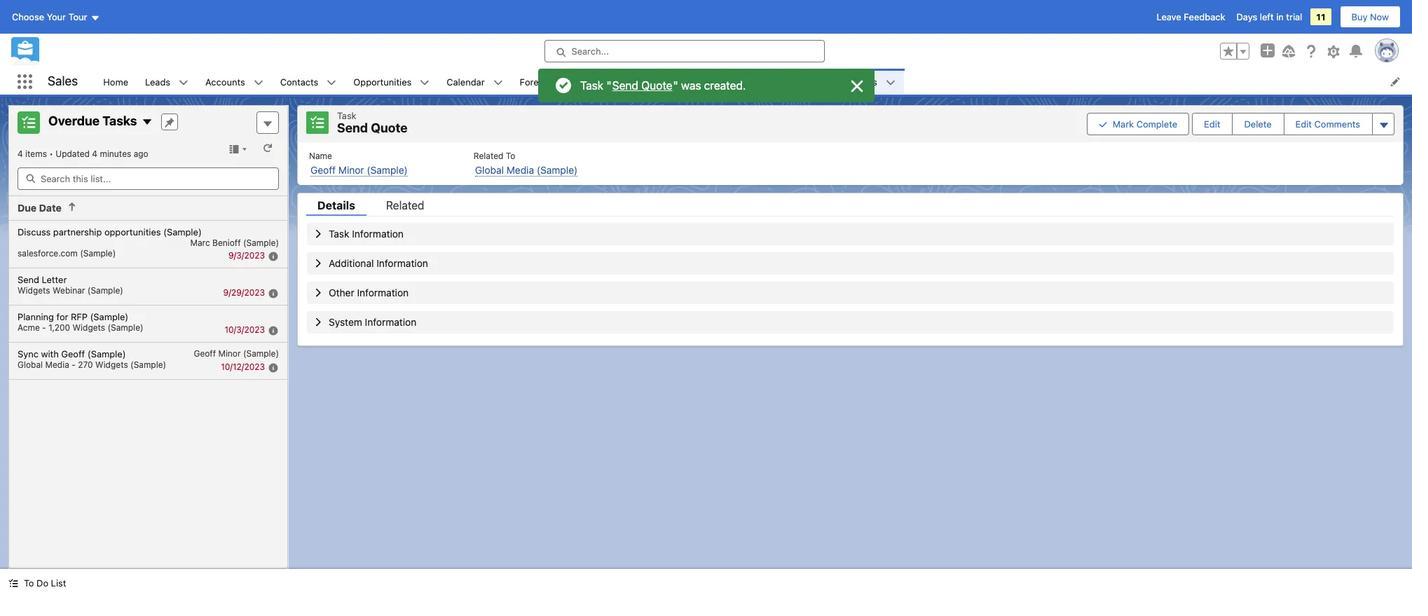 Task type: describe. For each thing, give the bounding box(es) containing it.
9/29/2023
[[223, 287, 265, 298]]

minor inside select an item from this list to open it. list box
[[218, 348, 241, 359]]

name geoff minor (sample)
[[309, 150, 408, 176]]

benioff
[[212, 237, 241, 248]]

your
[[47, 11, 66, 22]]

leads link
[[137, 69, 179, 95]]

leads
[[145, 76, 170, 87]]

send inside task send quote
[[337, 121, 368, 135]]

contacts
[[280, 76, 319, 87]]

accounts list item
[[197, 69, 272, 95]]

other information button
[[307, 281, 1394, 304]]

1 4 from the left
[[18, 149, 23, 159]]

reports list item
[[656, 69, 724, 95]]

quote inside task send quote
[[371, 121, 408, 135]]

forecasts
[[520, 76, 561, 87]]

complete
[[1137, 118, 1178, 130]]

do
[[37, 578, 48, 589]]

2 " from the left
[[673, 79, 678, 92]]

information for other information
[[357, 286, 409, 298]]

information for task information
[[352, 228, 404, 239]]

system information button
[[307, 311, 1394, 333]]

was
[[681, 79, 701, 92]]

tasks link
[[845, 69, 886, 95]]

edit comments button
[[1285, 113, 1372, 134]]

additional
[[329, 257, 374, 269]]

text default image inside to do list button
[[8, 579, 18, 588]]

analytics
[[798, 76, 837, 87]]

send letter
[[18, 274, 67, 285]]

task information
[[329, 228, 404, 239]]

created.
[[704, 79, 746, 92]]

date
[[39, 202, 62, 214]]

sync
[[18, 348, 38, 359]]

global media - 270 widgets (sample)
[[18, 359, 166, 370]]

list containing home
[[95, 69, 1413, 95]]

discuss
[[18, 226, 51, 237]]

large image
[[849, 78, 866, 95]]

ago
[[134, 149, 148, 159]]

opportunities
[[104, 226, 161, 237]]

related to global media (sample)
[[474, 150, 578, 176]]

quotes list item
[[724, 69, 790, 95]]

task information button
[[307, 223, 1394, 245]]

1,200
[[48, 322, 70, 333]]

opportunities list item
[[345, 69, 438, 95]]

additional information button
[[307, 252, 1394, 274]]

1 vertical spatial tasks
[[103, 114, 137, 128]]

choose
[[12, 11, 44, 22]]

related link
[[375, 199, 436, 216]]

discuss partnership opportunities (sample) marc benioff (sample)
[[18, 226, 279, 248]]

sales
[[48, 74, 78, 89]]

0 horizontal spatial geoff
[[61, 348, 85, 359]]

calendar list item
[[438, 69, 512, 95]]

contacts list item
[[272, 69, 345, 95]]

contacts link
[[272, 69, 327, 95]]

sync with geoff (sample)
[[18, 348, 126, 359]]

0 vertical spatial group
[[1221, 43, 1250, 60]]

text default image right date on the left top of the page
[[67, 202, 77, 212]]

additional information
[[329, 257, 428, 269]]

text default image for contacts
[[327, 78, 337, 87]]

tasks list item
[[845, 69, 904, 95]]

now
[[1371, 11, 1390, 22]]

text default image inside leads list item
[[179, 78, 189, 87]]

left
[[1260, 11, 1274, 22]]

opportunities link
[[345, 69, 420, 95]]

webinar
[[53, 285, 85, 296]]

0 vertical spatial widgets
[[18, 285, 50, 296]]

quote inside success alert dialog
[[641, 79, 672, 92]]

overdue tasks status
[[18, 149, 56, 159]]

salesforce.com
[[18, 248, 78, 258]]

10/12/2023
[[221, 362, 265, 372]]

geoff inside name geoff minor (sample)
[[311, 164, 336, 176]]

task for send
[[337, 110, 357, 121]]

items
[[25, 149, 47, 159]]

for
[[56, 311, 68, 322]]

widgets webinar (sample)
[[18, 285, 123, 296]]

forecasts link
[[512, 69, 570, 95]]

days left in trial
[[1237, 11, 1303, 22]]

comments
[[1315, 118, 1361, 130]]

trial
[[1287, 11, 1303, 22]]

quotes link
[[724, 69, 772, 95]]

1 vertical spatial -
[[72, 359, 76, 370]]

acme - 1,200 widgets (sample)
[[18, 322, 143, 333]]

details
[[318, 199, 355, 211]]

minor inside name geoff minor (sample)
[[339, 164, 364, 176]]

send inside success alert dialog
[[612, 79, 638, 92]]

task " send quote " was created.
[[580, 79, 746, 92]]

buy
[[1352, 11, 1368, 22]]

task for "
[[580, 79, 603, 92]]

10/3/2023
[[225, 324, 265, 335]]

related for related
[[386, 199, 425, 211]]

group containing mark complete
[[1087, 111, 1395, 136]]

geoff minor (sample) link
[[311, 164, 408, 176]]

dashboards link
[[570, 69, 638, 95]]

opportunities
[[354, 76, 412, 87]]

list containing geoff minor (sample)
[[298, 142, 1404, 185]]

mark
[[1113, 118, 1134, 130]]

to do list button
[[0, 569, 75, 597]]

due date
[[18, 202, 62, 214]]

system
[[329, 316, 362, 328]]



Task type: locate. For each thing, give the bounding box(es) containing it.
(sample) inside the related to global media (sample)
[[537, 164, 578, 176]]

overdue tasks|tasks|list view element
[[8, 105, 288, 569]]

0 vertical spatial -
[[42, 322, 46, 333]]

2 vertical spatial send
[[18, 274, 39, 285]]

accounts
[[205, 76, 245, 87]]

list
[[95, 69, 1413, 95], [298, 142, 1404, 185]]

0 vertical spatial global
[[475, 164, 504, 176]]

calendar
[[447, 76, 485, 87]]

global inside the related to global media (sample)
[[475, 164, 504, 176]]

4 left minutes
[[92, 149, 98, 159]]

1 vertical spatial quote
[[371, 121, 408, 135]]

rfp
[[71, 311, 88, 322]]

widgets right for
[[73, 322, 105, 333]]

1 vertical spatial widgets
[[73, 322, 105, 333]]

1 horizontal spatial 4
[[92, 149, 98, 159]]

0 horizontal spatial media
[[45, 359, 69, 370]]

1 vertical spatial task
[[337, 110, 357, 121]]

2 edit from the left
[[1296, 118, 1312, 130]]

dashboards
[[578, 76, 629, 87]]

text default image left the calendar link
[[420, 78, 430, 87]]

0 vertical spatial minor
[[339, 164, 364, 176]]

1 vertical spatial list
[[298, 142, 1404, 185]]

tasks right analytics link
[[854, 76, 878, 87]]

dashboards list item
[[570, 69, 656, 95]]

send quote link
[[611, 79, 673, 93]]

(sample)
[[367, 164, 408, 176], [537, 164, 578, 176], [163, 226, 202, 237], [243, 237, 279, 248], [80, 248, 116, 258], [87, 285, 123, 296], [90, 311, 128, 322], [108, 322, 143, 333], [88, 348, 126, 359], [243, 348, 279, 359], [130, 359, 166, 370]]

text default image inside opportunities list item
[[420, 78, 430, 87]]

text default image
[[179, 78, 189, 87], [886, 78, 896, 87], [141, 117, 152, 128], [67, 202, 77, 212]]

0 horizontal spatial tasks
[[103, 114, 137, 128]]

mark complete button
[[1087, 113, 1190, 135]]

global inside select an item from this list to open it. list box
[[18, 359, 43, 370]]

2 horizontal spatial send
[[612, 79, 638, 92]]

other information
[[329, 286, 409, 298]]

widgets up planning
[[18, 285, 50, 296]]

to up global media (sample) link
[[506, 150, 516, 161]]

2 vertical spatial task
[[329, 228, 349, 239]]

widgets right 270
[[95, 359, 128, 370]]

0 vertical spatial quote
[[641, 79, 672, 92]]

due
[[18, 202, 37, 214]]

1 vertical spatial related
[[386, 199, 425, 211]]

to inside the related to global media (sample)
[[506, 150, 516, 161]]

task
[[580, 79, 603, 92], [337, 110, 357, 121], [329, 228, 349, 239]]

text default image up the ago
[[141, 117, 152, 128]]

send inside select an item from this list to open it. list box
[[18, 274, 39, 285]]

choose your tour button
[[11, 6, 101, 28]]

task for information
[[329, 228, 349, 239]]

1 horizontal spatial geoff
[[194, 348, 216, 359]]

1 horizontal spatial -
[[72, 359, 76, 370]]

planning for rfp (sample)
[[18, 311, 128, 322]]

edit left comments
[[1296, 118, 1312, 130]]

related inside the related to global media (sample)
[[474, 150, 504, 161]]

0 horizontal spatial edit
[[1205, 118, 1221, 130]]

1 edit from the left
[[1205, 118, 1221, 130]]

information inside dropdown button
[[357, 286, 409, 298]]

1 " from the left
[[606, 79, 611, 92]]

•
[[49, 149, 53, 159]]

none search field inside overdue tasks|tasks|list view element
[[18, 168, 279, 190]]

" down search...
[[606, 79, 611, 92]]

text default image inside accounts "list item"
[[254, 78, 263, 87]]

0 horizontal spatial quote
[[371, 121, 408, 135]]

edit comments
[[1296, 118, 1361, 130]]

in
[[1277, 11, 1284, 22]]

leave feedback
[[1157, 11, 1226, 22]]

1 vertical spatial group
[[1087, 111, 1395, 136]]

0 vertical spatial list
[[95, 69, 1413, 95]]

task down details link
[[329, 228, 349, 239]]

task inside success alert dialog
[[580, 79, 603, 92]]

text default image inside the tasks list item
[[886, 78, 896, 87]]

task inside dropdown button
[[329, 228, 349, 239]]

media inside select an item from this list to open it. list box
[[45, 359, 69, 370]]

media
[[507, 164, 534, 176], [45, 359, 69, 370]]

leads list item
[[137, 69, 197, 95]]

search...
[[572, 46, 609, 57]]

partnership
[[53, 226, 102, 237]]

minor up '10/12/2023'
[[218, 348, 241, 359]]

Search Overdue Tasks list view. search field
[[18, 168, 279, 190]]

1 horizontal spatial to
[[506, 150, 516, 161]]

other
[[329, 286, 355, 298]]

related up task information
[[386, 199, 425, 211]]

related up global media (sample) link
[[474, 150, 504, 161]]

information down additional information
[[357, 286, 409, 298]]

search... button
[[544, 40, 825, 62]]

leave
[[1157, 11, 1182, 22]]

" left was in the top left of the page
[[673, 79, 678, 92]]

0 vertical spatial media
[[507, 164, 534, 176]]

1 horizontal spatial related
[[474, 150, 504, 161]]

0 horizontal spatial "
[[606, 79, 611, 92]]

information inside dropdown button
[[377, 257, 428, 269]]

global
[[475, 164, 504, 176], [18, 359, 43, 370]]

minor up 'details'
[[339, 164, 364, 176]]

media inside the related to global media (sample)
[[507, 164, 534, 176]]

1 vertical spatial to
[[24, 578, 34, 589]]

9/3/2023
[[229, 250, 265, 261]]

overdue tasks
[[48, 114, 137, 128]]

group
[[1221, 43, 1250, 60], [1087, 111, 1395, 136]]

text default image right calendar
[[493, 78, 503, 87]]

"
[[606, 79, 611, 92], [673, 79, 678, 92]]

to
[[506, 150, 516, 161], [24, 578, 34, 589]]

edit left delete button at the top of the page
[[1205, 118, 1221, 130]]

270
[[78, 359, 93, 370]]

1 vertical spatial send
[[337, 121, 368, 135]]

tour
[[68, 11, 87, 22]]

text default image inside contacts list item
[[327, 78, 337, 87]]

choose your tour
[[12, 11, 87, 22]]

minutes
[[100, 149, 131, 159]]

0 vertical spatial task
[[580, 79, 603, 92]]

related
[[474, 150, 504, 161], [386, 199, 425, 211]]

buy now button
[[1340, 6, 1402, 28]]

1 vertical spatial global
[[18, 359, 43, 370]]

analytics link
[[790, 69, 845, 95]]

(sample) inside name geoff minor (sample)
[[367, 164, 408, 176]]

send
[[612, 79, 638, 92], [337, 121, 368, 135], [18, 274, 39, 285]]

system information
[[329, 316, 417, 328]]

reports link
[[656, 69, 706, 95]]

text default image right leads
[[179, 78, 189, 87]]

1 horizontal spatial global
[[475, 164, 504, 176]]

geoff minor (sample)
[[194, 348, 279, 359]]

text default image right contacts at the left top
[[327, 78, 337, 87]]

2 4 from the left
[[92, 149, 98, 159]]

geoff
[[311, 164, 336, 176], [61, 348, 85, 359], [194, 348, 216, 359]]

mark complete
[[1113, 118, 1178, 130]]

0 vertical spatial to
[[506, 150, 516, 161]]

feedback
[[1184, 11, 1226, 22]]

text default image for opportunities
[[420, 78, 430, 87]]

select an item from this list to open it. list box
[[9, 220, 287, 380]]

leave feedback link
[[1157, 11, 1226, 22]]

letter
[[42, 274, 67, 285]]

0 horizontal spatial related
[[386, 199, 425, 211]]

1 horizontal spatial "
[[673, 79, 678, 92]]

0 horizontal spatial -
[[42, 322, 46, 333]]

1 horizontal spatial edit
[[1296, 118, 1312, 130]]

- left 270
[[72, 359, 76, 370]]

days
[[1237, 11, 1258, 22]]

reports
[[664, 76, 697, 87]]

1 horizontal spatial media
[[507, 164, 534, 176]]

marc
[[190, 237, 210, 248]]

edit for edit
[[1205, 118, 1221, 130]]

quotes
[[733, 76, 763, 87]]

minor
[[339, 164, 364, 176], [218, 348, 241, 359]]

to do list
[[24, 578, 66, 589]]

home
[[103, 76, 128, 87]]

text default image for calendar
[[493, 78, 503, 87]]

2 horizontal spatial geoff
[[311, 164, 336, 176]]

success alert dialog
[[538, 69, 875, 102]]

buy now
[[1352, 11, 1390, 22]]

4 items • updated 4 minutes ago
[[18, 149, 148, 159]]

0 horizontal spatial to
[[24, 578, 34, 589]]

text default image left do
[[8, 579, 18, 588]]

acme
[[18, 322, 40, 333]]

0 horizontal spatial send
[[18, 274, 39, 285]]

information for additional information
[[377, 257, 428, 269]]

0 vertical spatial send
[[612, 79, 638, 92]]

1 horizontal spatial minor
[[339, 164, 364, 176]]

1 vertical spatial minor
[[218, 348, 241, 359]]

2 vertical spatial widgets
[[95, 359, 128, 370]]

to inside to do list button
[[24, 578, 34, 589]]

related for related to global media (sample)
[[474, 150, 504, 161]]

4 left items
[[18, 149, 23, 159]]

quote
[[641, 79, 672, 92], [371, 121, 408, 135]]

edit
[[1205, 118, 1221, 130], [1296, 118, 1312, 130]]

1 horizontal spatial tasks
[[854, 76, 878, 87]]

text default image for accounts
[[254, 78, 263, 87]]

text default image
[[254, 78, 263, 87], [327, 78, 337, 87], [420, 78, 430, 87], [493, 78, 503, 87], [8, 579, 18, 588]]

information up other information
[[377, 257, 428, 269]]

task down search...
[[580, 79, 603, 92]]

0 vertical spatial tasks
[[854, 76, 878, 87]]

text default image right the accounts
[[254, 78, 263, 87]]

- left 1,200
[[42, 322, 46, 333]]

tasks up minutes
[[103, 114, 137, 128]]

task send quote
[[337, 110, 408, 135]]

0 horizontal spatial global
[[18, 359, 43, 370]]

information down other information
[[365, 316, 417, 328]]

home link
[[95, 69, 137, 95]]

tasks inside list item
[[854, 76, 878, 87]]

0 horizontal spatial minor
[[218, 348, 241, 359]]

task inside task send quote
[[337, 110, 357, 121]]

1 horizontal spatial quote
[[641, 79, 672, 92]]

edit for edit comments
[[1296, 118, 1312, 130]]

1 horizontal spatial send
[[337, 121, 368, 135]]

information up additional information
[[352, 228, 404, 239]]

to left do
[[24, 578, 34, 589]]

delete
[[1245, 118, 1272, 130]]

list
[[51, 578, 66, 589]]

information for system information
[[365, 316, 417, 328]]

text default image inside calendar list item
[[493, 78, 503, 87]]

task up name geoff minor (sample)
[[337, 110, 357, 121]]

planning
[[18, 311, 54, 322]]

information
[[352, 228, 404, 239], [377, 257, 428, 269], [357, 286, 409, 298], [365, 316, 417, 328]]

1 vertical spatial media
[[45, 359, 69, 370]]

0 vertical spatial related
[[474, 150, 504, 161]]

text default image right large image
[[886, 78, 896, 87]]

None search field
[[18, 168, 279, 190]]

salesforce.com (sample)
[[18, 248, 116, 258]]

updated
[[56, 149, 90, 159]]

0 horizontal spatial 4
[[18, 149, 23, 159]]

with
[[41, 348, 59, 359]]

overdue
[[48, 114, 100, 128]]



Task type: vqa. For each thing, say whether or not it's contained in the screenshot.
second Click to dial disabled Image from the bottom of the Recently Viewed grid
no



